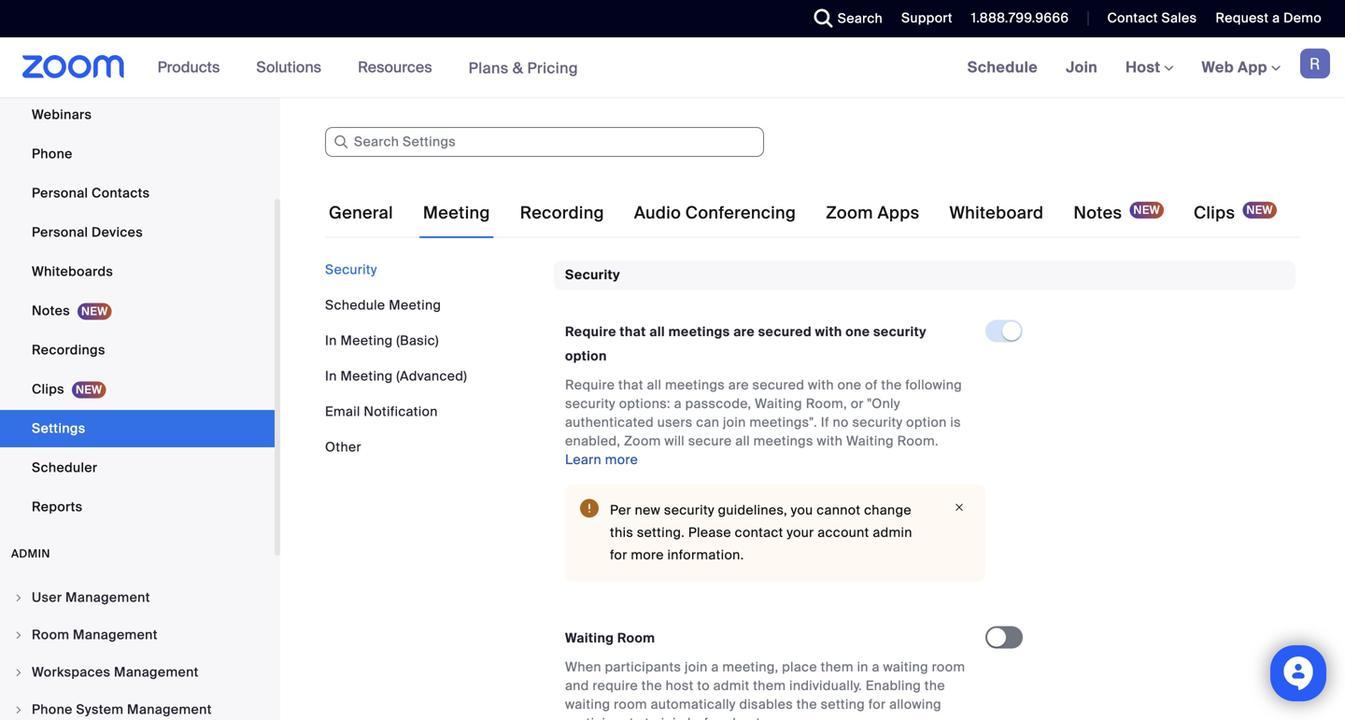 Task type: vqa. For each thing, say whether or not it's contained in the screenshot.
00
no



Task type: locate. For each thing, give the bounding box(es) containing it.
management for user management
[[65, 589, 150, 606]]

more
[[605, 451, 638, 468], [631, 546, 664, 564]]

for
[[610, 546, 627, 564], [869, 696, 886, 713]]

menu bar containing security
[[325, 261, 540, 457]]

management up workspaces management
[[73, 626, 158, 644]]

are for of
[[728, 376, 749, 394]]

personal for personal contacts
[[32, 185, 88, 202]]

devices
[[92, 224, 143, 241]]

for down enabling
[[869, 696, 886, 713]]

search button
[[800, 0, 888, 37]]

require
[[593, 677, 638, 694]]

0 vertical spatial notes
[[1074, 202, 1122, 224]]

right image inside workspaces management menu item
[[13, 667, 24, 678]]

reports link
[[0, 489, 275, 526]]

phone inside phone system management menu item
[[32, 701, 73, 718]]

security up schedule meeting link
[[325, 261, 377, 278]]

1 vertical spatial phone
[[32, 701, 73, 718]]

warning image
[[580, 499, 599, 518]]

management for room management
[[73, 626, 158, 644]]

0 vertical spatial for
[[610, 546, 627, 564]]

secured inside require that all meetings are secured with one security option
[[758, 323, 812, 340]]

1 vertical spatial secured
[[753, 376, 805, 394]]

admin
[[873, 524, 912, 541]]

participants
[[605, 659, 681, 676], [565, 715, 641, 720]]

security up of
[[873, 323, 927, 340]]

1 vertical spatial option
[[906, 414, 947, 431]]

1 horizontal spatial notes
[[1074, 202, 1122, 224]]

secured for of
[[753, 376, 805, 394]]

host
[[1126, 57, 1165, 77]]

plans & pricing link
[[469, 58, 578, 78], [469, 58, 578, 78]]

require inside require that all meetings are secured with one security option
[[565, 323, 616, 340]]

1 vertical spatial zoom
[[624, 432, 661, 450]]

a right in
[[872, 659, 880, 676]]

secured inside the require that all meetings are secured with one of the following security options: a passcode, waiting room, or "only authenticated users can join meetings". if no security option is enabled, zoom will secure all meetings with waiting room. learn more
[[753, 376, 805, 394]]

all inside require that all meetings are secured with one security option
[[649, 323, 665, 340]]

1 right image from the top
[[13, 592, 24, 603]]

join down automatically
[[661, 715, 684, 720]]

phone down the webinars at the left
[[32, 145, 73, 163]]

0 horizontal spatial waiting
[[565, 630, 614, 647]]

meeting
[[423, 202, 490, 224], [389, 297, 441, 314], [341, 332, 393, 349], [341, 368, 393, 385]]

or
[[851, 395, 864, 412]]

them up individually. on the right bottom of the page
[[821, 659, 854, 676]]

schedule
[[968, 57, 1038, 77], [325, 297, 385, 314]]

security inside require that all meetings are secured with one security option
[[873, 323, 927, 340]]

apps
[[878, 202, 920, 224]]

that for require that all meetings are secured with one security option
[[620, 323, 646, 340]]

require that all meetings are secured with one of the following security options: a passcode, waiting room, or "only authenticated users can join meetings". if no security option is enabled, zoom will secure all meetings with waiting room. learn more
[[565, 376, 962, 468]]

management up the room management
[[65, 589, 150, 606]]

management inside room management "menu item"
[[73, 626, 158, 644]]

plans
[[469, 58, 509, 78]]

security up please
[[664, 502, 715, 519]]

with for of
[[808, 376, 834, 394]]

1 horizontal spatial clips
[[1194, 202, 1235, 224]]

0 vertical spatial option
[[565, 347, 607, 365]]

one up of
[[846, 323, 870, 340]]

2 vertical spatial waiting
[[565, 630, 614, 647]]

right image
[[13, 630, 24, 641]]

require inside the require that all meetings are secured with one of the following security options: a passcode, waiting room, or "only authenticated users can join meetings". if no security option is enabled, zoom will secure all meetings with waiting room. learn more
[[565, 376, 615, 394]]

1 vertical spatial join
[[685, 659, 708, 676]]

security down "only
[[852, 414, 903, 431]]

zoom left "apps"
[[826, 202, 873, 224]]

that
[[620, 323, 646, 340], [618, 376, 643, 394]]

meetings for require that all meetings are secured with one of the following security options: a passcode, waiting room, or "only authenticated users can join meetings". if no security option is enabled, zoom will secure all meetings with waiting room. learn more
[[665, 376, 725, 394]]

notes link
[[0, 292, 275, 330]]

1 vertical spatial waiting
[[565, 696, 610, 713]]

0 horizontal spatial them
[[753, 677, 786, 694]]

2 personal from the top
[[32, 224, 88, 241]]

app
[[1238, 57, 1268, 77]]

1.888.799.9666 button up schedule link
[[971, 9, 1069, 27]]

information.
[[668, 546, 744, 564]]

1 horizontal spatial them
[[821, 659, 854, 676]]

web app button
[[1202, 57, 1281, 77]]

one
[[846, 323, 870, 340], [838, 376, 862, 394]]

waiting down and
[[565, 696, 610, 713]]

1 vertical spatial with
[[808, 376, 834, 394]]

1.888.799.9666 button
[[957, 0, 1074, 37], [971, 9, 1069, 27]]

1 vertical spatial notes
[[32, 302, 70, 319]]

0 vertical spatial clips
[[1194, 202, 1235, 224]]

0 horizontal spatial option
[[565, 347, 607, 365]]

1 horizontal spatial waiting
[[883, 659, 929, 676]]

a up users
[[674, 395, 682, 412]]

that inside require that all meetings are secured with one security option
[[620, 323, 646, 340]]

0 horizontal spatial notes
[[32, 302, 70, 319]]

the up allowing
[[925, 677, 945, 694]]

support link
[[888, 0, 957, 37], [902, 9, 953, 27]]

solutions
[[256, 57, 321, 77]]

0 vertical spatial schedule
[[968, 57, 1038, 77]]

0 vertical spatial all
[[649, 323, 665, 340]]

"only
[[867, 395, 900, 412]]

are for security
[[733, 323, 755, 340]]

audio conferencing
[[634, 202, 796, 224]]

no
[[833, 414, 849, 431]]

room,
[[806, 395, 847, 412]]

one for security
[[846, 323, 870, 340]]

1.888.799.9666 button up the join
[[957, 0, 1074, 37]]

schedule down 1.888.799.9666
[[968, 57, 1038, 77]]

of
[[865, 376, 878, 394]]

room up 'require'
[[617, 630, 655, 647]]

zoom inside tabs of my account settings page tab list
[[826, 202, 873, 224]]

for down this
[[610, 546, 627, 564]]

room management
[[32, 626, 158, 644]]

security element
[[554, 261, 1296, 720]]

security
[[873, 323, 927, 340], [565, 395, 616, 412], [852, 414, 903, 431], [664, 502, 715, 519]]

the left host
[[642, 677, 662, 694]]

schedule meeting link
[[325, 297, 441, 314]]

right image
[[13, 592, 24, 603], [13, 667, 24, 678], [13, 704, 24, 716]]

participants down 'require'
[[565, 715, 641, 720]]

waiting down no
[[846, 432, 894, 450]]

a up admit
[[711, 659, 719, 676]]

phone inside 'phone' link
[[32, 145, 73, 163]]

them up disables
[[753, 677, 786, 694]]

1 horizontal spatial zoom
[[826, 202, 873, 224]]

secure
[[688, 432, 732, 450]]

1 vertical spatial are
[[728, 376, 749, 394]]

management up phone system management menu item
[[114, 664, 199, 681]]

contact sales link
[[1093, 0, 1202, 37], [1107, 9, 1197, 27]]

1 horizontal spatial schedule
[[968, 57, 1038, 77]]

personal inside "link"
[[32, 185, 88, 202]]

a left demo
[[1272, 9, 1280, 27]]

are inside require that all meetings are secured with one security option
[[733, 323, 755, 340]]

0 vertical spatial waiting
[[883, 659, 929, 676]]

recording
[[520, 202, 604, 224]]

to up automatically
[[697, 677, 710, 694]]

to down automatically
[[645, 715, 658, 720]]

0 vertical spatial meetings
[[668, 323, 730, 340]]

0 horizontal spatial join
[[661, 715, 684, 720]]

0 vertical spatial that
[[620, 323, 646, 340]]

host button
[[1126, 57, 1174, 77]]

0 vertical spatial room
[[932, 659, 965, 676]]

0 vertical spatial require
[[565, 323, 616, 340]]

Search Settings text field
[[325, 127, 764, 157]]

1 vertical spatial more
[[631, 546, 664, 564]]

solutions button
[[256, 37, 330, 97]]

2 require from the top
[[565, 376, 615, 394]]

option inside require that all meetings are secured with one security option
[[565, 347, 607, 365]]

management for workspaces management
[[114, 664, 199, 681]]

1 vertical spatial them
[[753, 677, 786, 694]]

0 vertical spatial join
[[723, 414, 746, 431]]

1 horizontal spatial waiting
[[755, 395, 802, 412]]

1 horizontal spatial room
[[617, 630, 655, 647]]

notes inside tabs of my account settings page tab list
[[1074, 202, 1122, 224]]

0 vertical spatial in
[[325, 332, 337, 349]]

2 phone from the top
[[32, 701, 73, 718]]

0 horizontal spatial zoom
[[624, 432, 661, 450]]

contact
[[735, 524, 783, 541]]

schedule inside menu bar
[[325, 297, 385, 314]]

participants up 'require'
[[605, 659, 681, 676]]

management inside user management 'menu item'
[[65, 589, 150, 606]]

personal up personal devices
[[32, 185, 88, 202]]

option inside the require that all meetings are secured with one of the following security options: a passcode, waiting room, or "only authenticated users can join meetings". if no security option is enabled, zoom will secure all meetings with waiting room. learn more
[[906, 414, 947, 431]]

in
[[857, 659, 869, 676]]

join down passcode,
[[723, 414, 746, 431]]

room inside "menu item"
[[32, 626, 69, 644]]

phone down workspaces
[[32, 701, 73, 718]]

1 horizontal spatial to
[[697, 677, 710, 694]]

meetings inside require that all meetings are secured with one security option
[[668, 323, 730, 340]]

1 horizontal spatial option
[[906, 414, 947, 431]]

1 phone from the top
[[32, 145, 73, 163]]

secured up the meetings".
[[753, 376, 805, 394]]

waiting room
[[565, 630, 655, 647]]

banner containing products
[[0, 37, 1345, 99]]

waiting
[[755, 395, 802, 412], [846, 432, 894, 450], [565, 630, 614, 647]]

the inside the require that all meetings are secured with one of the following security options: a passcode, waiting room, or "only authenticated users can join meetings". if no security option is enabled, zoom will secure all meetings with waiting room. learn more
[[881, 376, 902, 394]]

room down 'require'
[[614, 696, 647, 713]]

menu bar
[[325, 261, 540, 457]]

1 vertical spatial room
[[614, 696, 647, 713]]

pricing
[[527, 58, 578, 78]]

(basic)
[[396, 332, 439, 349]]

0 vertical spatial personal
[[32, 185, 88, 202]]

in up email
[[325, 368, 337, 385]]

1 vertical spatial in
[[325, 368, 337, 385]]

with
[[815, 323, 842, 340], [808, 376, 834, 394], [817, 432, 843, 450]]

room inside "security" element
[[617, 630, 655, 647]]

0 vertical spatial to
[[697, 677, 710, 694]]

phone system management menu item
[[0, 692, 275, 720]]

1 vertical spatial that
[[618, 376, 643, 394]]

web
[[1202, 57, 1234, 77]]

zoom
[[826, 202, 873, 224], [624, 432, 661, 450]]

in down schedule meeting
[[325, 332, 337, 349]]

notes inside 'link'
[[32, 302, 70, 319]]

1 vertical spatial clips
[[32, 381, 64, 398]]

1 vertical spatial all
[[647, 376, 662, 394]]

secured
[[758, 323, 812, 340], [753, 376, 805, 394]]

0 vertical spatial right image
[[13, 592, 24, 603]]

secured up room, in the right bottom of the page
[[758, 323, 812, 340]]

0 vertical spatial with
[[815, 323, 842, 340]]

1 personal from the top
[[32, 185, 88, 202]]

1 vertical spatial require
[[565, 376, 615, 394]]

1 vertical spatial for
[[869, 696, 886, 713]]

1 vertical spatial meetings
[[665, 376, 725, 394]]

0 vertical spatial secured
[[758, 323, 812, 340]]

join
[[723, 414, 746, 431], [685, 659, 708, 676], [661, 715, 684, 720]]

1 vertical spatial one
[[838, 376, 862, 394]]

with inside require that all meetings are secured with one security option
[[815, 323, 842, 340]]

1 vertical spatial waiting
[[846, 432, 894, 450]]

management down workspaces management menu item
[[127, 701, 212, 718]]

the right of
[[881, 376, 902, 394]]

right image for user management
[[13, 592, 24, 603]]

right image for workspaces management
[[13, 667, 24, 678]]

zoom apps
[[826, 202, 920, 224]]

require
[[565, 323, 616, 340], [565, 376, 615, 394]]

1 horizontal spatial join
[[685, 659, 708, 676]]

tabs of my account settings page tab list
[[325, 187, 1281, 239]]

2 horizontal spatial join
[[723, 414, 746, 431]]

more down enabled,
[[605, 451, 638, 468]]

all
[[649, 323, 665, 340], [647, 376, 662, 394], [735, 432, 750, 450]]

that inside the require that all meetings are secured with one of the following security options: a passcode, waiting room, or "only authenticated users can join meetings". if no security option is enabled, zoom will secure all meetings with waiting room. learn more
[[618, 376, 643, 394]]

0 vertical spatial one
[[846, 323, 870, 340]]

host
[[666, 677, 694, 694]]

waiting up when
[[565, 630, 614, 647]]

2 in from the top
[[325, 368, 337, 385]]

0 vertical spatial phone
[[32, 145, 73, 163]]

1 in from the top
[[325, 332, 337, 349]]

one inside require that all meetings are secured with one security option
[[846, 323, 870, 340]]

authenticated
[[565, 414, 654, 431]]

management inside workspaces management menu item
[[114, 664, 199, 681]]

1 vertical spatial personal
[[32, 224, 88, 241]]

right image inside phone system management menu item
[[13, 704, 24, 716]]

products button
[[158, 37, 228, 97]]

security
[[325, 261, 377, 278], [565, 266, 620, 284]]

account
[[818, 524, 869, 541]]

in meeting (advanced) link
[[325, 368, 467, 385]]

option up room.
[[906, 414, 947, 431]]

2 vertical spatial right image
[[13, 704, 24, 716]]

email
[[325, 403, 360, 420]]

0 vertical spatial are
[[733, 323, 755, 340]]

this
[[610, 524, 633, 541]]

0 horizontal spatial to
[[645, 715, 658, 720]]

0 vertical spatial participants
[[605, 659, 681, 676]]

are
[[733, 323, 755, 340], [728, 376, 749, 394]]

personal contacts link
[[0, 175, 275, 212]]

passcode,
[[685, 395, 751, 412]]

meetings
[[668, 323, 730, 340], [665, 376, 725, 394], [754, 432, 813, 450]]

0 horizontal spatial for
[[610, 546, 627, 564]]

0 horizontal spatial clips
[[32, 381, 64, 398]]

room up allowing
[[932, 659, 965, 676]]

enabling
[[866, 677, 921, 694]]

more down setting.
[[631, 546, 664, 564]]

schedule down security link
[[325, 297, 385, 314]]

request a demo link
[[1202, 0, 1345, 37], [1216, 9, 1322, 27]]

phone for phone system management
[[32, 701, 73, 718]]

1 require from the top
[[565, 323, 616, 340]]

products
[[158, 57, 220, 77]]

0 horizontal spatial security
[[325, 261, 377, 278]]

one up or
[[838, 376, 862, 394]]

waiting up the meetings".
[[755, 395, 802, 412]]

schedule inside meetings navigation
[[968, 57, 1038, 77]]

2 right image from the top
[[13, 667, 24, 678]]

0 vertical spatial more
[[605, 451, 638, 468]]

0 horizontal spatial room
[[614, 696, 647, 713]]

for inside when participants join a meeting, place them in a waiting room and require the host to admit them individually. enabling the waiting room automatically disables the setting for allowing participants to join before host.
[[869, 696, 886, 713]]

1 vertical spatial schedule
[[325, 297, 385, 314]]

2 vertical spatial join
[[661, 715, 684, 720]]

meeting for in meeting (advanced)
[[341, 368, 393, 385]]

0 horizontal spatial room
[[32, 626, 69, 644]]

0 horizontal spatial schedule
[[325, 297, 385, 314]]

3 right image from the top
[[13, 704, 24, 716]]

right image inside user management 'menu item'
[[13, 592, 24, 603]]

in
[[325, 332, 337, 349], [325, 368, 337, 385]]

zoom logo image
[[22, 55, 125, 78]]

are inside the require that all meetings are secured with one of the following security options: a passcode, waiting room, or "only authenticated users can join meetings". if no security option is enabled, zoom will secure all meetings with waiting room. learn more
[[728, 376, 749, 394]]

plans & pricing
[[469, 58, 578, 78]]

general
[[329, 202, 393, 224]]

personal menu menu
[[0, 0, 275, 528]]

zoom left will
[[624, 432, 661, 450]]

meetings for require that all meetings are secured with one security option
[[668, 323, 730, 340]]

personal
[[32, 185, 88, 202], [32, 224, 88, 241]]

room right right icon
[[32, 626, 69, 644]]

require that all meetings are secured with one security option
[[565, 323, 927, 365]]

personal up whiteboards
[[32, 224, 88, 241]]

room.
[[897, 432, 939, 450]]

1 horizontal spatial for
[[869, 696, 886, 713]]

1 vertical spatial right image
[[13, 667, 24, 678]]

0 vertical spatial zoom
[[826, 202, 873, 224]]

clips inside personal menu menu
[[32, 381, 64, 398]]

one inside the require that all meetings are secured with one of the following security options: a passcode, waiting room, or "only authenticated users can join meetings". if no security option is enabled, zoom will secure all meetings with waiting room. learn more
[[838, 376, 862, 394]]

join up host
[[685, 659, 708, 676]]

waiting up enabling
[[883, 659, 929, 676]]

banner
[[0, 37, 1345, 99]]

security down recording
[[565, 266, 620, 284]]

option up the authenticated
[[565, 347, 607, 365]]



Task type: describe. For each thing, give the bounding box(es) containing it.
other
[[325, 439, 361, 456]]

1 horizontal spatial room
[[932, 659, 965, 676]]

clips inside tabs of my account settings page tab list
[[1194, 202, 1235, 224]]

scheduler
[[32, 459, 98, 476]]

all for require that all meetings are secured with one security option
[[649, 323, 665, 340]]

can
[[696, 414, 720, 431]]

that for require that all meetings are secured with one of the following security options: a passcode, waiting room, or "only authenticated users can join meetings". if no security option is enabled, zoom will secure all meetings with waiting room. learn more
[[618, 376, 643, 394]]

the down individually. on the right bottom of the page
[[797, 696, 817, 713]]

a inside the require that all meetings are secured with one of the following security options: a passcode, waiting room, or "only authenticated users can join meetings". if no security option is enabled, zoom will secure all meetings with waiting room. learn more
[[674, 395, 682, 412]]

you
[[791, 502, 813, 519]]

close image
[[948, 499, 971, 516]]

whiteboards
[[32, 263, 113, 280]]

audio
[[634, 202, 681, 224]]

workspaces management menu item
[[0, 655, 275, 690]]

schedule for schedule meeting
[[325, 297, 385, 314]]

personal devices link
[[0, 214, 275, 251]]

security inside menu bar
[[325, 261, 377, 278]]

reports
[[32, 498, 83, 516]]

contact
[[1107, 9, 1158, 27]]

security up the authenticated
[[565, 395, 616, 412]]

meeting inside tabs of my account settings page tab list
[[423, 202, 490, 224]]

individually.
[[789, 677, 862, 694]]

support
[[902, 9, 953, 27]]

zoom inside the require that all meetings are secured with one of the following security options: a passcode, waiting room, or "only authenticated users can join meetings". if no security option is enabled, zoom will secure all meetings with waiting room. learn more
[[624, 432, 661, 450]]

guidelines,
[[718, 502, 787, 519]]

product information navigation
[[143, 37, 592, 99]]

2 vertical spatial all
[[735, 432, 750, 450]]

1 horizontal spatial security
[[565, 266, 620, 284]]

phone for phone
[[32, 145, 73, 163]]

change
[[864, 502, 912, 519]]

resources
[[358, 57, 432, 77]]

2 horizontal spatial waiting
[[846, 432, 894, 450]]

(advanced)
[[396, 368, 467, 385]]

schedule for schedule
[[968, 57, 1038, 77]]

conferencing
[[685, 202, 796, 224]]

meetings".
[[750, 414, 817, 431]]

webinars
[[32, 106, 92, 123]]

enabled,
[[565, 432, 620, 450]]

per new security guidelines, you cannot change this setting. please contact your account admin for more information.
[[610, 502, 912, 564]]

for inside per new security guidelines, you cannot change this setting. please contact your account admin for more information.
[[610, 546, 627, 564]]

more inside per new security guidelines, you cannot change this setting. please contact your account admin for more information.
[[631, 546, 664, 564]]

join inside the require that all meetings are secured with one of the following security options: a passcode, waiting room, or "only authenticated users can join meetings". if no security option is enabled, zoom will secure all meetings with waiting room. learn more
[[723, 414, 746, 431]]

meetings navigation
[[954, 37, 1345, 99]]

cannot
[[817, 502, 861, 519]]

personal for personal devices
[[32, 224, 88, 241]]

2 vertical spatial with
[[817, 432, 843, 450]]

will
[[665, 432, 685, 450]]

in for in meeting (advanced)
[[325, 368, 337, 385]]

personal contacts
[[32, 185, 150, 202]]

one for of
[[838, 376, 862, 394]]

more inside the require that all meetings are secured with one of the following security options: a passcode, waiting room, or "only authenticated users can join meetings". if no security option is enabled, zoom will secure all meetings with waiting room. learn more
[[605, 451, 638, 468]]

recordings
[[32, 341, 105, 359]]

with for security
[[815, 323, 842, 340]]

profile picture image
[[1300, 49, 1330, 78]]

request
[[1216, 9, 1269, 27]]

webinars link
[[0, 96, 275, 134]]

learn
[[565, 451, 602, 468]]

meeting for in meeting (basic)
[[341, 332, 393, 349]]

if
[[821, 414, 829, 431]]

learn more link
[[565, 451, 638, 468]]

whiteboard
[[950, 202, 1044, 224]]

clips link
[[0, 371, 275, 408]]

meeting,
[[722, 659, 779, 676]]

0 horizontal spatial waiting
[[565, 696, 610, 713]]

secured for security
[[758, 323, 812, 340]]

allowing
[[889, 696, 942, 713]]

per
[[610, 502, 631, 519]]

in meeting (basic)
[[325, 332, 439, 349]]

disables
[[739, 696, 793, 713]]

all for require that all meetings are secured with one of the following security options: a passcode, waiting room, or "only authenticated users can join meetings". if no security option is enabled, zoom will secure all meetings with waiting room. learn more
[[647, 376, 662, 394]]

web app
[[1202, 57, 1268, 77]]

new
[[635, 502, 661, 519]]

is
[[950, 414, 961, 431]]

require for require that all meetings are secured with one of the following security options: a passcode, waiting room, or "only authenticated users can join meetings". if no security option is enabled, zoom will secure all meetings with waiting room. learn more
[[565, 376, 615, 394]]

1 vertical spatial participants
[[565, 715, 641, 720]]

security link
[[325, 261, 377, 278]]

1 vertical spatial to
[[645, 715, 658, 720]]

phone system management
[[32, 701, 212, 718]]

contact sales
[[1107, 9, 1197, 27]]

scheduler link
[[0, 449, 275, 487]]

per new security guidelines, you cannot change this setting. please contact your account admin for more information. alert
[[565, 484, 986, 581]]

when participants join a meeting, place them in a waiting room and require the host to admit them individually. enabling the waiting room automatically disables the setting for allowing participants to join before host.
[[565, 659, 965, 720]]

search
[[838, 10, 883, 27]]

contacts
[[92, 185, 150, 202]]

admin menu menu
[[0, 580, 275, 720]]

require for require that all meetings are secured with one security option
[[565, 323, 616, 340]]

room management menu item
[[0, 617, 275, 653]]

host.
[[733, 715, 764, 720]]

0 vertical spatial them
[[821, 659, 854, 676]]

whiteboards link
[[0, 253, 275, 291]]

resources button
[[358, 37, 441, 97]]

request a demo
[[1216, 9, 1322, 27]]

and
[[565, 677, 589, 694]]

setting
[[821, 696, 865, 713]]

right image for phone system management
[[13, 704, 24, 716]]

meeting for schedule meeting
[[389, 297, 441, 314]]

email notification
[[325, 403, 438, 420]]

side navigation navigation
[[0, 0, 280, 720]]

2 vertical spatial meetings
[[754, 432, 813, 450]]

demo
[[1284, 9, 1322, 27]]

user
[[32, 589, 62, 606]]

join link
[[1052, 37, 1112, 97]]

email notification link
[[325, 403, 438, 420]]

when
[[565, 659, 602, 676]]

workspaces management
[[32, 664, 199, 681]]

management inside phone system management menu item
[[127, 701, 212, 718]]

system
[[76, 701, 124, 718]]

schedule meeting
[[325, 297, 441, 314]]

user management menu item
[[0, 580, 275, 616]]

0 vertical spatial waiting
[[755, 395, 802, 412]]

security inside per new security guidelines, you cannot change this setting. please contact your account admin for more information.
[[664, 502, 715, 519]]

please
[[688, 524, 731, 541]]

workspaces
[[32, 664, 111, 681]]

join
[[1066, 57, 1098, 77]]

automatically
[[651, 696, 736, 713]]

user management
[[32, 589, 150, 606]]

place
[[782, 659, 817, 676]]

in for in meeting (basic)
[[325, 332, 337, 349]]

following
[[905, 376, 962, 394]]



